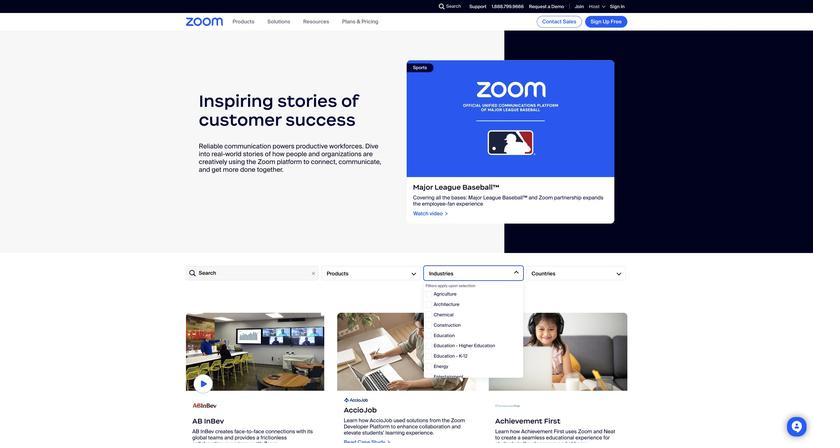 Task type: describe. For each thing, give the bounding box(es) containing it.
learning
[[386, 429, 405, 436]]

covering
[[413, 194, 435, 201]]

neat
[[604, 428, 616, 435]]

countries
[[532, 270, 556, 277]]

into
[[199, 150, 210, 158]]

and inside ab inbev ab inbev creates face-to-face connections with its global teams and provides a frictionless collaboration experience with zoom.
[[225, 434, 234, 441]]

communication
[[225, 142, 271, 150]]

zoom inside acciojob learn how acciojob used solutions from the zoom developer platform to enhance collaboration and elevate students' learning experience.
[[451, 417, 466, 424]]

1 vertical spatial acciojob
[[370, 417, 393, 424]]

experience inside ab inbev ab inbev creates face-to-face connections with its global teams and provides a frictionless collaboration experience with zoom.
[[225, 441, 252, 443]]

1 ab from the top
[[193, 417, 203, 426]]

platform
[[277, 157, 302, 166]]

sign up free
[[591, 18, 622, 25]]

1 vertical spatial first
[[554, 428, 565, 435]]

learn inside acciojob learn how acciojob used solutions from the zoom developer platform to enhance collaboration and elevate students' learning experience.
[[344, 417, 358, 424]]

all
[[436, 194, 442, 201]]

join
[[576, 4, 585, 9]]

students'
[[363, 429, 385, 436]]

collaboration inside acciojob learn how acciojob used solutions from the zoom developer platform to enhance collaboration and elevate students' learning experience.
[[420, 423, 451, 430]]

education right 'higher'
[[475, 343, 496, 349]]

acciojob learn how acciojob used solutions from the zoom developer platform to enhance collaboration and elevate students' learning experience.
[[344, 406, 466, 436]]

and inside acciojob learn how acciojob used solutions from the zoom developer platform to enhance collaboration and elevate students' learning experience.
[[452, 423, 461, 430]]

industries button
[[424, 266, 524, 280]]

platform
[[370, 423, 390, 430]]

zoom inside the achievement first learn how achievement first uses zoom and neat to create a seamless educational experience for students in the classroom and at home.
[[579, 428, 593, 435]]

developer
[[344, 423, 369, 430]]

achievement first learn how achievement first uses zoom and neat to create a seamless educational experience for students in the classroom and at home.
[[496, 417, 616, 443]]

resources
[[304, 18, 330, 25]]

plans & pricing
[[343, 18, 379, 25]]

support link
[[470, 4, 487, 9]]

zoom logo image
[[186, 18, 223, 26]]

how inside the achievement first learn how achievement first uses zoom and neat to create a seamless educational experience for students in the classroom and at home.
[[511, 428, 521, 435]]

1 horizontal spatial baseball™
[[503, 194, 528, 201]]

people
[[286, 150, 307, 158]]

sign in link
[[611, 4, 625, 9]]

for
[[604, 434, 611, 441]]

students
[[496, 441, 517, 443]]

watch video link
[[413, 210, 449, 217]]

- for higher
[[456, 343, 458, 349]]

ab inbev ab inbev creates face-to-face connections with its global teams and provides a frictionless collaboration experience with zoom.
[[193, 417, 313, 443]]

0 vertical spatial major
[[413, 183, 433, 192]]

face
[[254, 428, 264, 435]]

creatively
[[199, 157, 227, 166]]

in
[[621, 4, 625, 9]]

1 vertical spatial inbev
[[201, 428, 214, 435]]

organizations
[[322, 150, 362, 158]]

workforces.
[[330, 142, 364, 150]]

upon
[[449, 283, 458, 289]]

0 horizontal spatial baseball™
[[463, 183, 500, 192]]

together.
[[257, 165, 284, 174]]

sign up free link
[[586, 16, 628, 28]]

zoom inside "major league baseball™ covering all the bases: major league baseball™ and zoom partnership expands the employee-fan experience watch video"
[[539, 194, 554, 201]]

search image
[[439, 4, 445, 9]]

to inside acciojob learn how acciojob used solutions from the zoom developer platform to enhance collaboration and elevate students' learning experience.
[[391, 423, 396, 430]]

contact sales
[[543, 18, 577, 25]]

to inside reliable communication powers productive workforces. dive into real-world stories of how people and organizations are creatively using the zoom platform to connect, communicate, and get more done together.
[[304, 157, 310, 166]]

watch
[[414, 210, 429, 217]]

plans
[[343, 18, 356, 25]]

in
[[518, 441, 522, 443]]

zoom inside reliable communication powers productive workforces. dive into real-world stories of how people and organizations are creatively using the zoom platform to connect, communicate, and get more done together.
[[258, 157, 276, 166]]

contact
[[543, 18, 562, 25]]

filters
[[426, 283, 437, 289]]

plans & pricing link
[[343, 18, 379, 25]]

1 vertical spatial major
[[469, 194, 482, 201]]

stories inside reliable communication powers productive workforces. dive into real-world stories of how people and organizations are creatively using the zoom platform to connect, communicate, and get more done together.
[[243, 150, 264, 158]]

host
[[590, 4, 600, 9]]

of inside reliable communication powers productive workforces. dive into real-world stories of how people and organizations are creatively using the zoom platform to connect, communicate, and get more done together.
[[265, 150, 271, 158]]

entertainment
[[434, 374, 464, 380]]

connections
[[266, 428, 295, 435]]

learn inside the achievement first learn how achievement first uses zoom and neat to create a seamless educational experience for students in the classroom and at home.
[[496, 428, 509, 435]]

Search text field
[[186, 266, 319, 280]]

expands
[[584, 194, 604, 201]]

solutions button
[[268, 18, 291, 25]]

a inside the achievement first learn how achievement first uses zoom and neat to create a seamless educational experience for students in the classroom and at home.
[[518, 434, 521, 441]]

1 horizontal spatial products button
[[322, 266, 421, 280]]

0 vertical spatial first
[[545, 417, 561, 426]]

more
[[223, 165, 239, 174]]

to inside the achievement first learn how achievement first uses zoom and neat to create a seamless educational experience for students in the classroom and at home.
[[496, 434, 501, 441]]

1 vertical spatial achievement first image
[[496, 397, 520, 414]]

major league baseball™ image
[[407, 60, 615, 177]]

education for education
[[434, 333, 455, 338]]

connect,
[[311, 157, 337, 166]]

done
[[240, 165, 256, 174]]

teams
[[208, 434, 223, 441]]

1 vertical spatial achievement
[[522, 428, 553, 435]]

employee-
[[422, 200, 448, 207]]

partnership
[[555, 194, 582, 201]]

0 vertical spatial inbev
[[204, 417, 224, 426]]

join link
[[576, 4, 585, 9]]

experience inside the achievement first learn how achievement first uses zoom and neat to create a seamless educational experience for students in the classroom and at home.
[[576, 434, 603, 441]]

1 vertical spatial ab inbev image
[[193, 397, 217, 414]]

major league baseball™ covering all the bases: major league baseball™ and zoom partnership expands the employee-fan experience watch video
[[413, 183, 604, 217]]

productive
[[296, 142, 328, 150]]

the inside acciojob learn how acciojob used solutions from the zoom developer platform to enhance collaboration and elevate students' learning experience.
[[442, 417, 450, 424]]

0 vertical spatial acciojob image
[[338, 313, 476, 391]]

used
[[394, 417, 406, 424]]

0 vertical spatial acciojob
[[344, 406, 377, 415]]

support
[[470, 4, 487, 9]]

provides
[[235, 434, 255, 441]]

at
[[569, 441, 574, 443]]

1 vertical spatial with
[[253, 441, 263, 443]]

0 vertical spatial ab inbev image
[[186, 313, 325, 391]]

how inside acciojob learn how acciojob used solutions from the zoom developer platform to enhance collaboration and elevate students' learning experience.
[[359, 417, 369, 424]]

bases:
[[452, 194, 468, 201]]

architecture
[[434, 302, 460, 307]]

creates
[[215, 428, 233, 435]]

uses
[[566, 428, 577, 435]]

the inside the achievement first learn how achievement first uses zoom and neat to create a seamless educational experience for students in the classroom and at home.
[[523, 441, 531, 443]]

educational
[[547, 434, 575, 441]]

inspiring
[[199, 90, 274, 111]]

get
[[212, 165, 222, 174]]

experience inside "major league baseball™ covering all the bases: major league baseball™ and zoom partnership expands the employee-fan experience watch video"
[[457, 200, 484, 207]]

chemical
[[434, 312, 454, 318]]

demo
[[552, 4, 565, 9]]

inspiring stories of customer success
[[199, 90, 359, 130]]

12
[[464, 353, 468, 359]]

education for education - higher education
[[434, 343, 455, 349]]



Task type: locate. For each thing, give the bounding box(es) containing it.
zoom up home.
[[579, 428, 593, 435]]

experience left for
[[576, 434, 603, 441]]

how up the in
[[511, 428, 521, 435]]

0 horizontal spatial a
[[257, 434, 260, 441]]

achievement first image
[[489, 313, 628, 391], [496, 397, 520, 414]]

0 vertical spatial sign
[[611, 4, 620, 9]]

acciojob up students'
[[370, 417, 393, 424]]

construction
[[434, 322, 461, 328]]

1.888.799.9666 link
[[492, 4, 524, 9]]

from
[[430, 417, 441, 424]]

0 vertical spatial of
[[342, 90, 359, 111]]

1 horizontal spatial to
[[391, 423, 396, 430]]

major
[[413, 183, 433, 192], [469, 194, 482, 201]]

1 vertical spatial collaboration
[[193, 441, 224, 443]]

the right the in
[[523, 441, 531, 443]]

zoom right from
[[451, 417, 466, 424]]

stories
[[278, 90, 338, 111], [243, 150, 264, 158]]

2 vertical spatial how
[[511, 428, 521, 435]]

achievement up classroom
[[522, 428, 553, 435]]

education for education - k-12
[[434, 353, 455, 359]]

experience right fan
[[457, 200, 484, 207]]

to
[[304, 157, 310, 166], [391, 423, 396, 430], [496, 434, 501, 441]]

1 - from the top
[[456, 343, 458, 349]]

search image
[[439, 4, 445, 9]]

how
[[273, 150, 285, 158], [359, 417, 369, 424], [511, 428, 521, 435]]

1 horizontal spatial products
[[327, 270, 349, 277]]

0 vertical spatial learn
[[344, 417, 358, 424]]

pricing
[[362, 18, 379, 25]]

0 horizontal spatial collaboration
[[193, 441, 224, 443]]

0 horizontal spatial search
[[199, 270, 216, 277]]

resources button
[[304, 18, 330, 25]]

0 vertical spatial search
[[447, 3, 462, 9]]

ab inbev image
[[186, 313, 325, 391], [193, 397, 217, 414]]

1 vertical spatial stories
[[243, 150, 264, 158]]

inspiring stories of customer success main content
[[0, 31, 814, 443]]

a right create
[[518, 434, 521, 441]]

1 vertical spatial acciojob image
[[344, 397, 369, 403]]

communicate,
[[339, 157, 382, 166]]

free
[[611, 18, 622, 25]]

education up energy
[[434, 353, 455, 359]]

2 ab from the top
[[193, 428, 199, 435]]

-
[[456, 343, 458, 349], [456, 353, 458, 359]]

0 vertical spatial with
[[297, 428, 306, 435]]

with
[[297, 428, 306, 435], [253, 441, 263, 443]]

search inside inspiring stories of customer success main content
[[199, 270, 216, 277]]

a
[[548, 4, 551, 9], [257, 434, 260, 441], [518, 434, 521, 441]]

a left demo
[[548, 4, 551, 9]]

2 horizontal spatial experience
[[576, 434, 603, 441]]

1 horizontal spatial learn
[[496, 428, 509, 435]]

powers
[[273, 142, 295, 150]]

and inside "major league baseball™ covering all the bases: major league baseball™ and zoom partnership expands the employee-fan experience watch video"
[[529, 194, 538, 201]]

to-
[[247, 428, 254, 435]]

1 horizontal spatial experience
[[457, 200, 484, 207]]

sign left the in
[[611, 4, 620, 9]]

1 vertical spatial products
[[327, 270, 349, 277]]

face-
[[235, 428, 247, 435]]

the right from
[[442, 417, 450, 424]]

elevate
[[344, 429, 361, 436]]

products button
[[233, 18, 255, 25], [322, 266, 421, 280]]

0 horizontal spatial to
[[304, 157, 310, 166]]

ab
[[193, 417, 203, 426], [193, 428, 199, 435]]

1 vertical spatial baseball™
[[503, 194, 528, 201]]

2 horizontal spatial a
[[548, 4, 551, 9]]

seamless
[[522, 434, 545, 441]]

and
[[309, 150, 320, 158], [199, 165, 210, 174], [529, 194, 538, 201], [452, 423, 461, 430], [594, 428, 603, 435], [225, 434, 234, 441], [559, 441, 568, 443]]

the right using
[[247, 157, 256, 166]]

0 vertical spatial achievement
[[496, 417, 543, 426]]

request a demo link
[[530, 4, 565, 9]]

products inside inspiring stories of customer success main content
[[327, 270, 349, 277]]

0 vertical spatial -
[[456, 343, 458, 349]]

major up covering
[[413, 183, 433, 192]]

collaboration down creates
[[193, 441, 224, 443]]

2 vertical spatial to
[[496, 434, 501, 441]]

1 vertical spatial league
[[484, 194, 502, 201]]

home.
[[575, 441, 590, 443]]

- for k-
[[456, 353, 458, 359]]

a inside ab inbev ab inbev creates face-to-face connections with its global teams and provides a frictionless collaboration experience with zoom.
[[257, 434, 260, 441]]

1 horizontal spatial with
[[297, 428, 306, 435]]

filters apply upon selection agriculture
[[426, 283, 476, 297]]

0 horizontal spatial products button
[[233, 18, 255, 25]]

with left "its"
[[297, 428, 306, 435]]

1 horizontal spatial stories
[[278, 90, 338, 111]]

dive
[[366, 142, 379, 150]]

apply
[[438, 283, 448, 289]]

0 vertical spatial collaboration
[[420, 423, 451, 430]]

2 - from the top
[[456, 353, 458, 359]]

industries
[[430, 270, 454, 277]]

energy
[[434, 364, 449, 369]]

1 vertical spatial of
[[265, 150, 271, 158]]

1 vertical spatial to
[[391, 423, 396, 430]]

frictionless
[[261, 434, 287, 441]]

collaboration right enhance
[[420, 423, 451, 430]]

ab up global
[[193, 417, 203, 426]]

agriculture
[[434, 291, 457, 297]]

with down face
[[253, 441, 263, 443]]

enhance
[[397, 423, 418, 430]]

education down construction
[[434, 333, 455, 338]]

how inside reliable communication powers productive workforces. dive into real-world stories of how people and organizations are creatively using the zoom platform to connect, communicate, and get more done together.
[[273, 150, 285, 158]]

first up educational
[[545, 417, 561, 426]]

&
[[357, 18, 361, 25]]

0 vertical spatial achievement first image
[[489, 313, 628, 391]]

of inside inspiring stories of customer success
[[342, 90, 359, 111]]

request a demo
[[530, 4, 565, 9]]

1 horizontal spatial search
[[447, 3, 462, 9]]

achievement up create
[[496, 417, 543, 426]]

sign in
[[611, 4, 625, 9]]

0 horizontal spatial league
[[435, 183, 461, 192]]

search
[[447, 3, 462, 9], [199, 270, 216, 277]]

a right to-
[[257, 434, 260, 441]]

sign left up
[[591, 18, 602, 25]]

zoom.
[[264, 441, 280, 443]]

collaboration inside ab inbev ab inbev creates face-to-face connections with its global teams and provides a frictionless collaboration experience with zoom.
[[193, 441, 224, 443]]

0 vertical spatial stories
[[278, 90, 338, 111]]

0 horizontal spatial how
[[273, 150, 285, 158]]

- left k-
[[456, 353, 458, 359]]

to right platform
[[391, 423, 396, 430]]

1 horizontal spatial league
[[484, 194, 502, 201]]

clear search image
[[310, 270, 317, 277]]

first
[[545, 417, 561, 426], [554, 428, 565, 435]]

1 vertical spatial how
[[359, 417, 369, 424]]

the right all
[[443, 194, 451, 201]]

- left 'higher'
[[456, 343, 458, 349]]

0 vertical spatial products
[[233, 18, 255, 25]]

1 vertical spatial ab
[[193, 428, 199, 435]]

higher
[[459, 343, 473, 349]]

up
[[603, 18, 610, 25]]

k-
[[459, 353, 464, 359]]

1 vertical spatial products button
[[322, 266, 421, 280]]

1 horizontal spatial of
[[342, 90, 359, 111]]

the up 'watch'
[[413, 200, 421, 207]]

learn up elevate
[[344, 417, 358, 424]]

0 vertical spatial products button
[[233, 18, 255, 25]]

0 horizontal spatial learn
[[344, 417, 358, 424]]

acciojob
[[344, 406, 377, 415], [370, 417, 393, 424]]

real-
[[212, 150, 226, 158]]

0 vertical spatial to
[[304, 157, 310, 166]]

1 horizontal spatial how
[[359, 417, 369, 424]]

baseball™
[[463, 183, 500, 192], [503, 194, 528, 201]]

acciojob up the developer
[[344, 406, 377, 415]]

0 horizontal spatial products
[[233, 18, 255, 25]]

2 horizontal spatial how
[[511, 428, 521, 435]]

stories inside inspiring stories of customer success
[[278, 90, 338, 111]]

0 horizontal spatial of
[[265, 150, 271, 158]]

zoom left partnership
[[539, 194, 554, 201]]

create
[[502, 434, 517, 441]]

experience down face- at the bottom
[[225, 441, 252, 443]]

education - higher education
[[434, 343, 496, 349]]

0 vertical spatial how
[[273, 150, 285, 158]]

fan
[[448, 200, 456, 207]]

1 vertical spatial sign
[[591, 18, 602, 25]]

ab left teams
[[193, 428, 199, 435]]

products
[[233, 18, 255, 25], [327, 270, 349, 277]]

0 horizontal spatial with
[[253, 441, 263, 443]]

major right bases:
[[469, 194, 482, 201]]

1.888.799.9666
[[492, 4, 524, 9]]

of
[[342, 90, 359, 111], [265, 150, 271, 158]]

0 vertical spatial ab
[[193, 417, 203, 426]]

education - k-12
[[434, 353, 468, 359]]

zoom
[[258, 157, 276, 166], [539, 194, 554, 201], [451, 417, 466, 424], [579, 428, 593, 435]]

contact sales link
[[537, 16, 582, 28]]

to left create
[[496, 434, 501, 441]]

zoom right done
[[258, 157, 276, 166]]

2 horizontal spatial to
[[496, 434, 501, 441]]

sports
[[413, 65, 428, 70]]

1 horizontal spatial major
[[469, 194, 482, 201]]

1 vertical spatial learn
[[496, 428, 509, 435]]

reliable communication powers productive workforces. dive into real-world stories of how people and organizations are creatively using the zoom platform to connect, communicate, and get more done together.
[[199, 142, 382, 174]]

world
[[226, 150, 242, 158]]

1 horizontal spatial a
[[518, 434, 521, 441]]

to down productive
[[304, 157, 310, 166]]

achievement
[[496, 417, 543, 426], [522, 428, 553, 435]]

0 horizontal spatial experience
[[225, 441, 252, 443]]

the inside reliable communication powers productive workforces. dive into real-world stories of how people and organizations are creatively using the zoom platform to connect, communicate, and get more done together.
[[247, 157, 256, 166]]

using
[[229, 157, 245, 166]]

0 vertical spatial league
[[435, 183, 461, 192]]

education up education - k-12
[[434, 343, 455, 349]]

1 vertical spatial -
[[456, 353, 458, 359]]

inbev up creates
[[204, 417, 224, 426]]

0 horizontal spatial stories
[[243, 150, 264, 158]]

how up 'together.'
[[273, 150, 285, 158]]

sign for sign in
[[611, 4, 620, 9]]

sign
[[611, 4, 620, 9], [591, 18, 602, 25]]

inbev left creates
[[201, 428, 214, 435]]

customer
[[199, 109, 282, 130]]

acciojob image
[[338, 313, 476, 391], [344, 397, 369, 403]]

sign for sign up free
[[591, 18, 602, 25]]

how up students'
[[359, 417, 369, 424]]

1 horizontal spatial collaboration
[[420, 423, 451, 430]]

learn up the students
[[496, 428, 509, 435]]

0 vertical spatial baseball™
[[463, 183, 500, 192]]

first left uses
[[554, 428, 565, 435]]

1 vertical spatial search
[[199, 270, 216, 277]]

0 horizontal spatial major
[[413, 183, 433, 192]]

selection
[[459, 283, 476, 289]]

None search field
[[415, 1, 441, 12]]

0 horizontal spatial sign
[[591, 18, 602, 25]]

1 horizontal spatial sign
[[611, 4, 620, 9]]



Task type: vqa. For each thing, say whether or not it's contained in the screenshot.
Inspiring stories of customer success main content
yes



